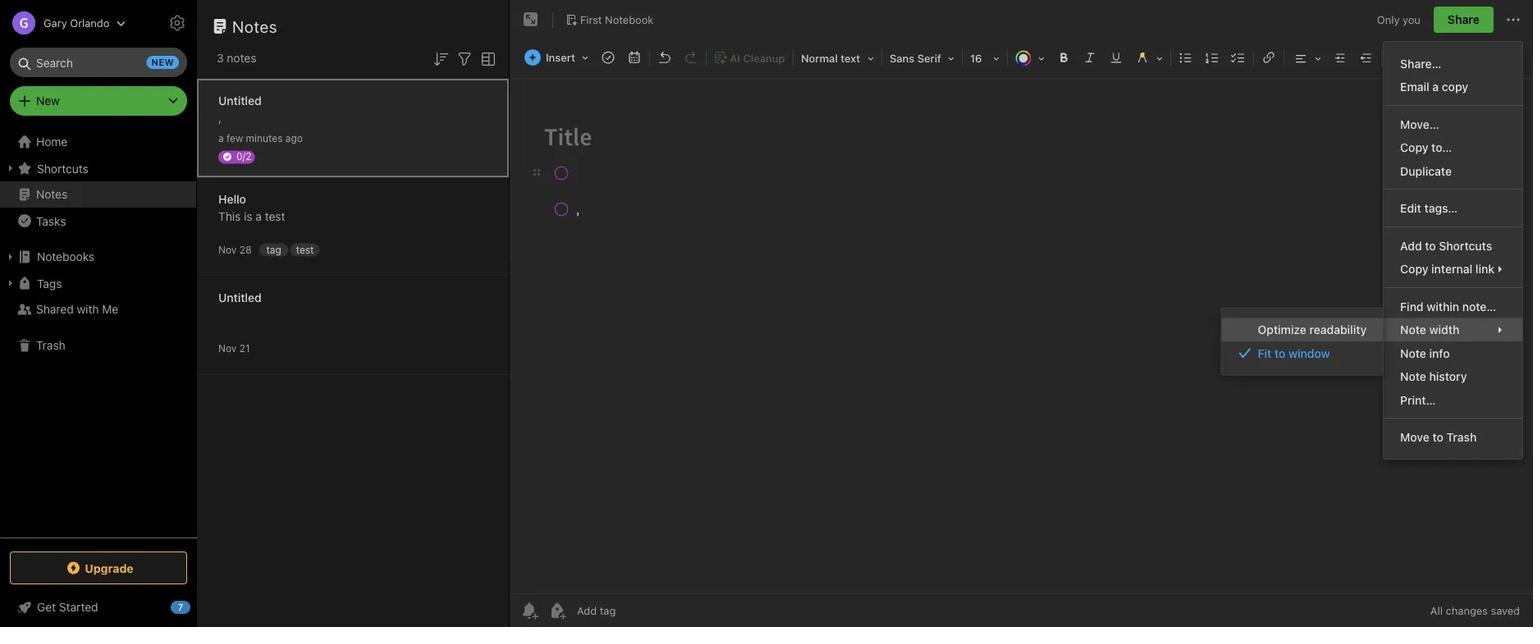 Task type: vqa. For each thing, say whether or not it's contained in the screenshot.
leftmost tab
no



Task type: locate. For each thing, give the bounding box(es) containing it.
subscript image
[[1438, 46, 1461, 69]]

1 untitled from the top
[[218, 94, 262, 108]]

only
[[1377, 13, 1400, 26]]

home
[[36, 135, 67, 149]]

1 horizontal spatial trash
[[1447, 430, 1477, 444]]

copy for copy to…
[[1400, 141, 1428, 154]]

2 untitled from the top
[[218, 291, 262, 304]]

italic image
[[1078, 46, 1101, 69]]

1 copy from the top
[[1400, 141, 1428, 154]]

1 vertical spatial untitled
[[218, 291, 262, 304]]

1 vertical spatial copy
[[1400, 262, 1428, 276]]

Note width field
[[1384, 318, 1522, 341]]

0 horizontal spatial notes
[[36, 188, 67, 201]]

copy inside field
[[1400, 262, 1428, 276]]

0 vertical spatial nov
[[218, 244, 237, 256]]

shortcuts
[[37, 161, 88, 175], [1439, 239, 1492, 252]]

notes inside notes link
[[36, 188, 67, 201]]

copy to…
[[1400, 141, 1452, 154]]

history
[[1429, 370, 1467, 383]]

orlando
[[70, 17, 109, 29]]

Account field
[[0, 7, 126, 39]]

3
[[217, 51, 224, 65]]

1 vertical spatial shortcuts
[[1439, 239, 1492, 252]]

0 vertical spatial a
[[1433, 80, 1439, 94]]

a left few
[[218, 133, 224, 144]]

Add tag field
[[575, 604, 698, 618]]

0 horizontal spatial a
[[218, 133, 224, 144]]

1 horizontal spatial shortcuts
[[1439, 239, 1492, 252]]

0 vertical spatial to
[[1425, 239, 1436, 252]]

a
[[1433, 80, 1439, 94], [218, 133, 224, 144], [256, 210, 262, 223]]

link
[[1476, 262, 1495, 276]]

trash down shared
[[36, 339, 65, 352]]

optimize readability link
[[1222, 318, 1383, 341]]

a left 'copy'
[[1433, 80, 1439, 94]]

nov for nov 21
[[218, 343, 237, 354]]

1 vertical spatial note
[[1400, 346, 1426, 360]]

note
[[1400, 323, 1426, 337], [1400, 346, 1426, 360], [1400, 370, 1426, 383]]

2 nov from the top
[[218, 343, 237, 354]]

1 vertical spatial nov
[[218, 343, 237, 354]]

1 vertical spatial a
[[218, 133, 224, 144]]

note info link
[[1384, 341, 1522, 365]]

shortcuts down home
[[37, 161, 88, 175]]

1 note from the top
[[1400, 323, 1426, 337]]

hello
[[218, 192, 246, 206]]

nov left 21
[[218, 343, 237, 354]]

new
[[151, 57, 174, 68]]

Note Editor text field
[[510, 79, 1533, 593]]

1 vertical spatial notes
[[36, 188, 67, 201]]

internal
[[1431, 262, 1473, 276]]

1 horizontal spatial test
[[296, 244, 314, 255]]

nov left the 28
[[218, 244, 237, 256]]

upgrade
[[85, 561, 134, 575]]

outdent image
[[1355, 46, 1378, 69]]

window
[[1289, 346, 1330, 360]]

few
[[227, 133, 243, 144]]

copy down the add
[[1400, 262, 1428, 276]]

calendar event image
[[623, 46, 646, 69]]

dropdown list menu
[[1384, 52, 1522, 449], [1222, 318, 1383, 365]]

notes
[[232, 16, 277, 36], [36, 188, 67, 201]]

Highlight field
[[1129, 46, 1169, 70]]

checklist image
[[1227, 46, 1250, 69]]

nov for nov 28
[[218, 244, 237, 256]]

move… link
[[1384, 112, 1522, 136]]

add to shortcuts link
[[1384, 234, 1522, 257]]

0 vertical spatial note
[[1400, 323, 1426, 337]]

2 note from the top
[[1400, 346, 1426, 360]]

2 vertical spatial a
[[256, 210, 262, 223]]

text
[[841, 52, 860, 64]]

nov 28
[[218, 244, 252, 256]]

7
[[178, 602, 183, 613]]

share…
[[1400, 57, 1442, 70]]

share… link
[[1384, 52, 1522, 75]]

0 vertical spatial trash
[[36, 339, 65, 352]]

1 horizontal spatial a
[[256, 210, 262, 223]]

notes up tasks
[[36, 188, 67, 201]]

notes link
[[0, 181, 196, 208]]

edit tags…
[[1400, 201, 1458, 215]]

shared with me link
[[0, 296, 196, 323]]

duplicate link
[[1384, 159, 1522, 183]]

a right is in the top of the page
[[256, 210, 262, 223]]

untitled up ,
[[218, 94, 262, 108]]

1 nov from the top
[[218, 244, 237, 256]]

test right is in the top of the page
[[265, 210, 285, 223]]

0 horizontal spatial dropdown list menu
[[1222, 318, 1383, 365]]

to for move
[[1433, 430, 1444, 444]]

0 vertical spatial untitled
[[218, 94, 262, 108]]

nov
[[218, 244, 237, 256], [218, 343, 237, 354]]

strikethrough image
[[1385, 46, 1408, 69]]

3 notes
[[217, 51, 256, 65]]

get started
[[37, 600, 98, 614]]

changes
[[1446, 604, 1488, 617]]

shortcuts up 'copy internal link' link
[[1439, 239, 1492, 252]]

3 note from the top
[[1400, 370, 1426, 383]]

fit to window link
[[1222, 341, 1383, 365]]

0 horizontal spatial trash
[[36, 339, 65, 352]]

tags button
[[0, 270, 196, 296]]

add a reminder image
[[520, 601, 539, 620]]

note down find
[[1400, 323, 1426, 337]]

underline image
[[1105, 46, 1128, 69]]

to right move
[[1433, 430, 1444, 444]]

notebook
[[605, 13, 654, 26]]

untitled for untitled
[[218, 291, 262, 304]]

optimize readability menu item
[[1222, 318, 1383, 341]]

copy down move…
[[1400, 141, 1428, 154]]

copy internal link
[[1400, 262, 1495, 276]]

all
[[1430, 604, 1443, 617]]

fit
[[1258, 346, 1272, 360]]

info
[[1429, 346, 1450, 360]]

to for add
[[1425, 239, 1436, 252]]

copy internal link link
[[1384, 257, 1522, 281]]

,
[[218, 111, 222, 125]]

note left info
[[1400, 346, 1426, 360]]

Add filters field
[[455, 48, 474, 69]]

bulleted list image
[[1174, 46, 1197, 69]]

tree
[[0, 129, 197, 537]]

edit
[[1400, 201, 1421, 215]]

0 vertical spatial shortcuts
[[37, 161, 88, 175]]

superscript image
[[1412, 46, 1435, 69]]

to right fit
[[1275, 346, 1286, 360]]

shared with me
[[36, 302, 118, 316]]

test right tag
[[296, 244, 314, 255]]

Alignment field
[[1286, 46, 1327, 70]]

2 copy from the top
[[1400, 262, 1428, 276]]

note inside note info link
[[1400, 346, 1426, 360]]

note up print… in the bottom right of the page
[[1400, 370, 1426, 383]]

1 horizontal spatial dropdown list menu
[[1384, 52, 1522, 449]]

0 vertical spatial copy
[[1400, 141, 1428, 154]]

move
[[1400, 430, 1430, 444]]

copy for copy internal link
[[1400, 262, 1428, 276]]

Search text field
[[21, 48, 176, 77]]

0 horizontal spatial shortcuts
[[37, 161, 88, 175]]

2 vertical spatial to
[[1433, 430, 1444, 444]]

trash link
[[0, 332, 196, 359]]

note inside "note history" link
[[1400, 370, 1426, 383]]

1 horizontal spatial notes
[[232, 16, 277, 36]]

note for note width
[[1400, 323, 1426, 337]]

home link
[[0, 129, 197, 155]]

1 vertical spatial test
[[296, 244, 314, 255]]

edit tags… link
[[1384, 197, 1522, 220]]

you
[[1403, 13, 1421, 26]]

expand note image
[[521, 10, 541, 30]]

move to trash link
[[1384, 426, 1522, 449]]

note inside 'note width' link
[[1400, 323, 1426, 337]]

View options field
[[474, 48, 498, 69]]

1 vertical spatial to
[[1275, 346, 1286, 360]]

copy
[[1400, 141, 1428, 154], [1400, 262, 1428, 276]]

untitled down nov 28
[[218, 291, 262, 304]]

notes up notes
[[232, 16, 277, 36]]

numbered list image
[[1201, 46, 1224, 69]]

copy to… link
[[1384, 136, 1522, 159]]

note history
[[1400, 370, 1467, 383]]

tree containing home
[[0, 129, 197, 537]]

0 horizontal spatial test
[[265, 210, 285, 223]]

tags…
[[1424, 201, 1458, 215]]

to right the add
[[1425, 239, 1436, 252]]

sans serif
[[890, 52, 941, 64]]

test
[[265, 210, 285, 223], [296, 244, 314, 255]]

note for note info
[[1400, 346, 1426, 360]]

to for fit
[[1275, 346, 1286, 360]]

saved
[[1491, 604, 1520, 617]]

readability
[[1310, 323, 1367, 337]]

trash down print… link
[[1447, 430, 1477, 444]]

email
[[1400, 80, 1430, 94]]

2 vertical spatial note
[[1400, 370, 1426, 383]]

Copy internal link field
[[1384, 257, 1522, 281]]

first notebook
[[580, 13, 654, 26]]



Task type: describe. For each thing, give the bounding box(es) containing it.
started
[[59, 600, 98, 614]]

undo image
[[653, 46, 676, 69]]

gary orlando
[[43, 17, 109, 29]]

Help and Learning task checklist field
[[0, 594, 197, 620]]

normal
[[801, 52, 838, 64]]

note…
[[1462, 300, 1496, 313]]

note width
[[1400, 323, 1460, 337]]

this
[[218, 210, 241, 223]]

shortcuts inside button
[[37, 161, 88, 175]]

note window element
[[510, 0, 1533, 627]]

nov 21
[[218, 343, 250, 354]]

2 horizontal spatial a
[[1433, 80, 1439, 94]]

more image
[[1467, 46, 1517, 69]]

0 vertical spatial notes
[[232, 16, 277, 36]]

find within note… link
[[1384, 295, 1522, 318]]

dropdown list menu containing optimize readability
[[1222, 318, 1383, 365]]

print… link
[[1384, 388, 1522, 412]]

Heading level field
[[795, 46, 880, 70]]

note history link
[[1384, 365, 1522, 388]]

Font color field
[[1009, 46, 1050, 70]]

more actions image
[[1504, 10, 1523, 30]]

this is a test
[[218, 210, 285, 223]]

within
[[1427, 300, 1459, 313]]

More actions field
[[1504, 7, 1523, 33]]

note width menu item
[[1384, 318, 1522, 341]]

note for note history
[[1400, 370, 1426, 383]]

shortcuts inside dropdown list menu
[[1439, 239, 1492, 252]]

upgrade button
[[10, 552, 187, 584]]

is
[[244, 210, 252, 223]]

email a copy link
[[1384, 75, 1522, 98]]

Font size field
[[964, 46, 1005, 70]]

expand tags image
[[4, 277, 17, 290]]

add tag image
[[547, 601, 567, 620]]

share button
[[1434, 7, 1494, 33]]

duplicate
[[1400, 164, 1452, 178]]

Sort options field
[[431, 48, 451, 69]]

Insert field
[[520, 46, 594, 69]]

fit to window
[[1258, 346, 1330, 360]]

note info
[[1400, 346, 1450, 360]]

tasks button
[[0, 208, 196, 234]]

new search field
[[21, 48, 179, 77]]

find within note…
[[1400, 300, 1496, 313]]

0 vertical spatial test
[[265, 210, 285, 223]]

email a copy
[[1400, 80, 1468, 94]]

insert
[[546, 51, 575, 64]]

print…
[[1400, 393, 1436, 407]]

sans
[[890, 52, 914, 64]]

share
[[1448, 13, 1480, 26]]

all changes saved
[[1430, 604, 1520, 617]]

shared
[[36, 302, 74, 316]]

indent image
[[1329, 46, 1352, 69]]

untitled for untitled ,
[[218, 94, 262, 108]]

ago
[[285, 133, 303, 144]]

dropdown list menu containing share…
[[1384, 52, 1522, 449]]

21
[[239, 343, 250, 354]]

gary
[[43, 17, 67, 29]]

16
[[970, 52, 982, 64]]

Font family field
[[884, 46, 960, 70]]

add
[[1400, 239, 1422, 252]]

insert link image
[[1257, 46, 1280, 69]]

find
[[1400, 300, 1424, 313]]

tasks
[[36, 214, 66, 228]]

move to trash
[[1400, 430, 1477, 444]]

click to collapse image
[[191, 597, 203, 616]]

copy
[[1442, 80, 1468, 94]]

minutes
[[246, 133, 283, 144]]

first notebook button
[[560, 8, 659, 31]]

to…
[[1431, 141, 1452, 154]]

me
[[102, 302, 118, 316]]

28
[[239, 244, 252, 256]]

shortcuts button
[[0, 155, 196, 181]]

notebooks
[[37, 250, 94, 263]]

serif
[[917, 52, 941, 64]]

only you
[[1377, 13, 1421, 26]]

untitled ,
[[218, 94, 262, 125]]

1 vertical spatial trash
[[1447, 430, 1477, 444]]

new
[[36, 94, 60, 108]]

tag
[[266, 244, 281, 255]]

add to shortcuts
[[1400, 239, 1492, 252]]

settings image
[[167, 13, 187, 33]]

task image
[[597, 46, 620, 69]]

normal text
[[801, 52, 860, 64]]

0/2
[[236, 151, 252, 162]]

first
[[580, 13, 602, 26]]

move…
[[1400, 117, 1439, 131]]

add filters image
[[455, 49, 474, 69]]

note width link
[[1384, 318, 1522, 341]]

bold image
[[1052, 46, 1075, 69]]

optimize
[[1258, 323, 1307, 337]]

a few minutes ago
[[218, 133, 303, 144]]

width
[[1429, 323, 1460, 337]]

expand notebooks image
[[4, 250, 17, 263]]

notes
[[227, 51, 256, 65]]

with
[[77, 302, 99, 316]]



